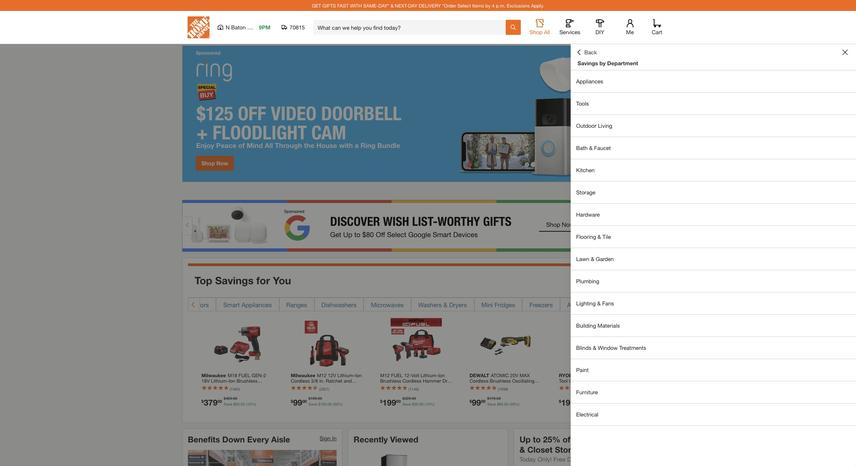 Task type: vqa. For each thing, say whether or not it's contained in the screenshot.
third the from the left
no



Task type: describe. For each thing, give the bounding box(es) containing it.
kitchen
[[577, 167, 595, 173]]

mini fridges
[[482, 301, 516, 309]]

lithium- inside the m12 fuel 12-volt lithium-ion brushless cordless hammer drill and impact driver combo kit w/2 batteries and bag (2-tool)
[[421, 373, 439, 379]]

baton
[[231, 24, 246, 30]]

back button
[[577, 49, 597, 56]]

battery
[[470, 389, 485, 395]]

What can we help you find today? search field
[[318, 20, 506, 35]]

m12 fuel 12-volt lithium-ion brushless cordless hammer drill and impact driver combo kit w/2 batteries and bag (2-tool) image
[[391, 318, 442, 370]]

up
[[520, 435, 531, 445]]

$ 99 00 $ 199 . 00 save $ 100 . 00 ( 50 %)
[[291, 397, 343, 408]]

%) for $ 99 00 $ 199 . 00 save $ 100 . 00 ( 50 %)
[[339, 402, 343, 407]]

199 for $ 199 00 save $ 100 . 00 ( 33 %)
[[562, 398, 575, 408]]

00 inside $ 149 00
[[665, 399, 669, 404]]

all
[[545, 29, 551, 35]]

lawn & garden link
[[571, 248, 857, 270]]

lithium- inside 'm12 12v lithium-ion cordless 3/8 in. ratchet and screwdriver combo kit (2-tool) with battery, charger, tool bag'
[[338, 373, 355, 379]]

& right day*
[[391, 3, 394, 8]]

to
[[533, 435, 541, 445]]

149
[[651, 398, 665, 408]]

appliance
[[568, 301, 595, 309]]

furniture
[[577, 389, 599, 396]]

outdoor living link
[[571, 115, 857, 137]]

living
[[599, 122, 613, 129]]

up to 25% off select garage & closet storage solutions today only! free delivery
[[520, 435, 631, 463]]

bath & faucet link
[[571, 137, 857, 159]]

atomic
[[491, 373, 509, 379]]

feedback link image
[[848, 116, 857, 153]]

1 horizontal spatial by
[[600, 60, 606, 66]]

1 milwaukee from the left
[[202, 373, 226, 379]]

one+ 18v cordless 6-tool combo kit with 1.5 ah battery, 4.0 ah battery, and charger image
[[570, 318, 621, 370]]

( 1146 )
[[409, 387, 419, 392]]

in
[[332, 435, 337, 442]]

33
[[607, 402, 611, 407]]

70815
[[290, 24, 305, 30]]

bag for (2-
[[348, 389, 357, 395]]

$ 199 00 save $ 100 . 00 ( 33 %)
[[559, 398, 616, 408]]

shop all
[[530, 29, 551, 35]]

dishwashers
[[322, 301, 357, 309]]

with
[[350, 3, 362, 8]]

exclusions
[[507, 3, 530, 8]]

tool) inside the m12 fuel 12-volt lithium-ion brushless cordless hammer drill and impact driver combo kit w/2 batteries and bag (2-tool)
[[426, 389, 436, 395]]

0 vertical spatial storage
[[577, 189, 596, 196]]

kit inside the m12 fuel 12-volt lithium-ion brushless cordless hammer drill and impact driver combo kit w/2 batteries and bag (2-tool)
[[437, 384, 443, 390]]

3/8
[[311, 378, 318, 384]]

50 inside '$ 99 00 $ 199 . 00 save $ 100 . 00 ( 50 %)'
[[334, 402, 339, 407]]

washers & dryers
[[419, 301, 467, 309]]

n
[[226, 24, 230, 30]]

every
[[247, 435, 269, 445]]

day*
[[379, 3, 390, 8]]

$ 99 00 $ 179 . 00 save $ 80 . 00 ( 45 %)
[[470, 397, 520, 408]]

cordless inside the m12 fuel 12-volt lithium-ion brushless cordless hammer drill and impact driver combo kit w/2 batteries and bag (2-tool)
[[403, 378, 422, 384]]

next-
[[395, 3, 409, 8]]

18v
[[590, 373, 599, 379]]

p.m.
[[496, 3, 506, 8]]

and inside one+ 18v cordless 6- tool combo kit with 1.5 ah battery, 4.0 ah battery, and charger
[[610, 384, 618, 390]]

0 horizontal spatial ah
[[585, 384, 591, 390]]

( 1465 )
[[230, 387, 240, 392]]

and up 229
[[401, 389, 409, 395]]

m12 for brushless
[[381, 373, 390, 379]]

) for one+ 18v cordless 6- tool combo kit with 1.5 ah battery, 4.0 ah battery, and charger
[[597, 387, 598, 392]]

25%
[[544, 435, 561, 445]]

$ inside $ 149 00
[[649, 399, 651, 404]]

& for lawn & garden
[[591, 256, 595, 262]]

garden
[[596, 256, 614, 262]]

the home depot logo image
[[188, 16, 210, 38]]

229
[[405, 397, 411, 401]]

with inside 'm12 12v lithium-ion cordless 3/8 in. ratchet and screwdriver combo kit (2-tool) with battery, charger, tool bag'
[[291, 389, 300, 395]]

recently viewed
[[354, 435, 419, 445]]

( inside $ 199 00 save $ 100 . 00 ( 33 %)
[[606, 402, 607, 407]]

. inside $ 199 00 save $ 100 . 00 ( 33 %)
[[600, 402, 601, 407]]

with inside one+ 18v cordless 6- tool combo kit with 1.5 ah battery, 4.0 ah battery, and charger
[[594, 378, 603, 384]]

save for $ 99 00 $ 179 . 00 save $ 80 . 00 ( 45 %)
[[488, 402, 496, 407]]

( inside $ 379 00 $ 429 . 00 save $ 50 . 00 ( 12 %)
[[246, 402, 247, 407]]

m18 fuel gen-2 18v lithium-ion brushless cordless mid torque 1/2 in. impact wrench f ring w/5.0ah starter kit image
[[212, 318, 264, 370]]

1 horizontal spatial ah
[[612, 378, 618, 384]]

$ 149 00
[[649, 398, 669, 408]]

free delivery
[[554, 456, 590, 463]]

tools
[[577, 100, 590, 107]]

freezers button
[[523, 298, 561, 312]]

outdoor
[[577, 122, 597, 129]]

tool inside one+ 18v cordless 6- tool combo kit with 1.5 ah battery, 4.0 ah battery, and charger
[[559, 378, 568, 384]]

for
[[257, 275, 270, 287]]

lighting & fans
[[577, 300, 615, 307]]

top
[[195, 275, 212, 287]]

get
[[312, 3, 321, 8]]

menu containing appliances
[[571, 70, 857, 426]]

tile
[[603, 234, 612, 240]]

with inside "atomic 20v max cordless brushless oscillating multi tool with (1) 20v 2.0ah battery and charger"
[[492, 384, 501, 390]]

& for washers & dryers
[[444, 301, 448, 309]]

sign in link
[[320, 435, 337, 442]]

1 vertical spatial savings
[[215, 275, 254, 287]]

drawer close image
[[843, 50, 849, 55]]

atomic 20-volt max lithium-ion cordless combo kit (2-tool) with (2) 2.0ah batteries, charger and bag image
[[659, 318, 711, 370]]

sign
[[320, 435, 331, 442]]

oscillating
[[513, 378, 535, 384]]

tool inside "atomic 20v max cordless brushless oscillating multi tool with (1) 20v 2.0ah battery and charger"
[[482, 384, 491, 390]]

milwaukee link
[[202, 373, 274, 401]]

top savings for you
[[195, 275, 291, 287]]

1 vertical spatial 20v
[[509, 384, 517, 390]]

cordless inside one+ 18v cordless 6- tool combo kit with 1.5 ah battery, 4.0 ah battery, and charger
[[600, 373, 619, 379]]

0 vertical spatial savings
[[578, 60, 599, 66]]

1 ) from the left
[[239, 387, 240, 392]]

m12 fuel 12-volt lithium-ion brushless cordless hammer drill and impact driver combo kit w/2 batteries and bag (2-tool) link
[[381, 373, 453, 395]]

in.
[[320, 378, 325, 384]]

sign in card banner image
[[188, 450, 337, 467]]

plumbing link
[[571, 271, 857, 292]]

apply.
[[532, 3, 545, 8]]

day
[[409, 3, 418, 8]]

electrical link
[[571, 404, 857, 426]]

( 1999 )
[[498, 387, 509, 392]]

back arrow image
[[191, 301, 197, 308]]

0 horizontal spatial select
[[458, 3, 471, 8]]

$ 379 00 $ 429 . 00 save $ 50 . 00 ( 12 %)
[[202, 397, 256, 408]]

3 ) from the left
[[418, 387, 419, 392]]

lighting
[[577, 300, 596, 307]]

( 2921 )
[[319, 387, 330, 392]]

45
[[511, 402, 515, 407]]

%) for $ 199 00 $ 229 . 00 save $ 30 . 00 ( 13 %)
[[430, 402, 435, 407]]

department
[[608, 60, 639, 66]]

combo inside the m12 fuel 12-volt lithium-ion brushless cordless hammer drill and impact driver combo kit w/2 batteries and bag (2-tool)
[[420, 384, 436, 390]]

99 for m12 12v lithium-ion cordless 3/8 in. ratchet and screwdriver combo kit (2-tool) with battery, charger, tool bag
[[293, 398, 303, 408]]

1 horizontal spatial battery,
[[559, 384, 576, 390]]

dryers
[[450, 301, 467, 309]]

me
[[627, 29, 634, 35]]

3830
[[589, 387, 597, 392]]



Task type: locate. For each thing, give the bounding box(es) containing it.
save inside $ 199 00 save $ 100 . 00 ( 33 %)
[[582, 402, 590, 407]]

0 horizontal spatial charger
[[496, 389, 513, 395]]

1 %) from the left
[[252, 402, 256, 407]]

smart
[[223, 301, 240, 309]]

1 horizontal spatial kit
[[437, 384, 443, 390]]

99 down battery
[[472, 398, 481, 408]]

( inside '$ 99 00 $ 199 . 00 save $ 100 . 00 ( 50 %)'
[[333, 402, 334, 407]]

0 vertical spatial 20v
[[511, 373, 519, 379]]

m12 fuel 12-volt lithium-ion brushless cordless hammer drill and impact driver combo kit w/2 batteries and bag (2-tool)
[[381, 373, 452, 395]]

50 inside $ 379 00 $ 429 . 00 save $ 50 . 00 ( 12 %)
[[236, 402, 240, 407]]

99 down screwdriver
[[293, 398, 303, 408]]

1 vertical spatial storage
[[555, 445, 586, 455]]

70815 button
[[282, 24, 305, 31]]

save inside $ 379 00 $ 429 . 00 save $ 50 . 00 ( 12 %)
[[224, 402, 232, 407]]

( inside $ 99 00 $ 179 . 00 save $ 80 . 00 ( 45 %)
[[510, 402, 511, 407]]

outdoor living
[[577, 122, 613, 129]]

( inside $ 199 00 $ 229 . 00 save $ 30 . 00 ( 13 %)
[[425, 402, 426, 407]]

m12 left 12v
[[317, 373, 327, 379]]

100 inside '$ 99 00 $ 199 . 00 save $ 100 . 00 ( 50 %)'
[[321, 402, 327, 407]]

1 horizontal spatial 50
[[334, 402, 339, 407]]

savings
[[578, 60, 599, 66], [215, 275, 254, 287]]

1 horizontal spatial m12
[[381, 373, 390, 379]]

charger inside one+ 18v cordless 6- tool combo kit with 1.5 ah battery, 4.0 ah battery, and charger
[[559, 389, 577, 395]]

save for $ 379 00 $ 429 . 00 save $ 50 . 00 ( 12 %)
[[224, 402, 232, 407]]

4
[[492, 3, 495, 8]]

0 vertical spatial appliances
[[577, 78, 604, 84]]

battery, down ryobi
[[559, 384, 576, 390]]

1 horizontal spatial bag
[[410, 389, 419, 395]]

tool left 4.0
[[559, 378, 568, 384]]

cordless inside "atomic 20v max cordless brushless oscillating multi tool with (1) 20v 2.0ah battery and charger"
[[470, 378, 489, 384]]

cart link
[[650, 19, 665, 36]]

m12 inside the m12 fuel 12-volt lithium-ion brushless cordless hammer drill and impact driver combo kit w/2 batteries and bag (2-tool)
[[381, 373, 390, 379]]

1 save from the left
[[224, 402, 232, 407]]

1 brushless from the left
[[381, 378, 402, 384]]

0 horizontal spatial brushless
[[381, 378, 402, 384]]

1 bag from the left
[[348, 389, 357, 395]]

bag inside the m12 fuel 12-volt lithium-ion brushless cordless hammer drill and impact driver combo kit w/2 batteries and bag (2-tool)
[[410, 389, 419, 395]]

1 horizontal spatial 100
[[593, 402, 600, 407]]

& down up
[[520, 445, 526, 455]]

2 horizontal spatial battery,
[[592, 384, 609, 390]]

refrigerators
[[173, 301, 209, 309]]

save down 229
[[403, 402, 411, 407]]

tool inside 'm12 12v lithium-ion cordless 3/8 in. ratchet and screwdriver combo kit (2-tool) with battery, charger, tool bag'
[[338, 389, 347, 395]]

and left impact in the bottom of the page
[[381, 384, 389, 390]]

1 horizontal spatial lithium-
[[421, 373, 439, 379]]

by left department at the top right
[[600, 60, 606, 66]]

& right blinds
[[593, 345, 597, 351]]

1.5
[[604, 378, 611, 384]]

0 horizontal spatial savings
[[215, 275, 254, 287]]

1 vertical spatial select
[[576, 435, 600, 445]]

0 horizontal spatial lithium-
[[338, 373, 355, 379]]

99
[[293, 398, 303, 408], [472, 398, 481, 408]]

2 bag from the left
[[410, 389, 419, 395]]

0 horizontal spatial 50
[[236, 402, 240, 407]]

shop all button
[[529, 19, 551, 36]]

and
[[344, 378, 352, 384], [381, 384, 389, 390], [610, 384, 618, 390], [401, 389, 409, 395], [487, 389, 495, 395]]

1 ion from the left
[[355, 373, 362, 379]]

battery, down 3/8
[[301, 389, 318, 395]]

& left the dryers on the bottom right of the page
[[444, 301, 448, 309]]

smart appliances button
[[216, 298, 279, 312]]

30
[[415, 402, 419, 407]]

100 down charger,
[[321, 402, 327, 407]]

savings up smart
[[215, 275, 254, 287]]

services
[[560, 29, 581, 35]]

)
[[239, 387, 240, 392], [329, 387, 330, 392], [418, 387, 419, 392], [508, 387, 509, 392], [597, 387, 598, 392]]

.
[[232, 397, 233, 401], [317, 397, 318, 401], [411, 397, 412, 401], [496, 397, 497, 401], [240, 402, 241, 407], [327, 402, 328, 407], [419, 402, 420, 407], [504, 402, 505, 407], [600, 402, 601, 407]]

tool) right ratchet
[[348, 384, 358, 390]]

5 %) from the left
[[611, 402, 616, 407]]

multi
[[470, 384, 480, 390]]

0 horizontal spatial with
[[291, 389, 300, 395]]

save down 429
[[224, 402, 232, 407]]

m12 inside 'm12 12v lithium-ion cordless 3/8 in. ratchet and screwdriver combo kit (2-tool) with battery, charger, tool bag'
[[317, 373, 327, 379]]

flooring
[[577, 234, 597, 240]]

2 brushless from the left
[[490, 378, 511, 384]]

n baton rouge
[[226, 24, 264, 30]]

5 save from the left
[[582, 402, 590, 407]]

& for flooring & tile
[[598, 234, 602, 240]]

2 horizontal spatial combo
[[570, 378, 585, 384]]

bag for driver
[[410, 389, 419, 395]]

199
[[311, 397, 317, 401], [383, 398, 397, 408], [562, 398, 575, 408]]

and up 179
[[487, 389, 495, 395]]

1 horizontal spatial ion
[[439, 373, 445, 379]]

2 50 from the left
[[334, 402, 339, 407]]

appliances
[[577, 78, 604, 84], [242, 301, 272, 309]]

80
[[499, 402, 504, 407]]

4.0
[[577, 384, 584, 390]]

1 horizontal spatial milwaukee
[[291, 373, 316, 379]]

50 down charger,
[[334, 402, 339, 407]]

kit inside 'm12 12v lithium-ion cordless 3/8 in. ratchet and screwdriver combo kit (2-tool) with battery, charger, tool bag'
[[335, 384, 341, 390]]

1 vertical spatial appliances
[[242, 301, 272, 309]]

429
[[226, 397, 232, 401]]

services button
[[559, 19, 581, 36]]

2 save from the left
[[309, 402, 317, 407]]

1 horizontal spatial select
[[576, 435, 600, 445]]

flooring & tile
[[577, 234, 612, 240]]

with left 1.5 on the right bottom of page
[[594, 378, 603, 384]]

2 100 from the left
[[593, 402, 600, 407]]

milwaukee up screwdriver
[[291, 373, 316, 379]]

tool) down hammer
[[426, 389, 436, 395]]

2 m12 from the left
[[381, 373, 390, 379]]

bath & faucet
[[577, 145, 611, 151]]

building
[[577, 323, 597, 329]]

ah right 4.0
[[585, 384, 591, 390]]

& for blinds & window treatments
[[593, 345, 597, 351]]

ranges
[[286, 301, 307, 309]]

100 inside $ 199 00 save $ 100 . 00 ( 33 %)
[[593, 402, 600, 407]]

kit
[[587, 378, 593, 384], [335, 384, 341, 390], [437, 384, 443, 390]]

ratchet
[[326, 378, 343, 384]]

menu
[[571, 70, 857, 426]]

charger up 80
[[496, 389, 513, 395]]

0 horizontal spatial 99
[[293, 398, 303, 408]]

(2-
[[342, 384, 348, 390], [420, 389, 426, 395]]

m12 left fuel
[[381, 373, 390, 379]]

0 horizontal spatial ion
[[355, 373, 362, 379]]

0 horizontal spatial m12
[[317, 373, 327, 379]]

storage link
[[571, 182, 857, 204]]

storage down kitchen
[[577, 189, 596, 196]]

building materials link
[[571, 315, 857, 337]]

(2- inside 'm12 12v lithium-ion cordless 3/8 in. ratchet and screwdriver combo kit (2-tool) with battery, charger, tool bag'
[[342, 384, 348, 390]]

appliances down for
[[242, 301, 272, 309]]

99 inside $ 99 00 $ 179 . 00 save $ 80 . 00 ( 45 %)
[[472, 398, 481, 408]]

1999
[[499, 387, 508, 392]]

and inside "atomic 20v max cordless brushless oscillating multi tool with (1) 20v 2.0ah battery and charger"
[[487, 389, 495, 395]]

get gifts fast with same-day* & next-day delivery *order select items by 4 p.m. exclusions apply.
[[312, 3, 545, 8]]

199 down ryobi
[[562, 398, 575, 408]]

& left tile
[[598, 234, 602, 240]]

199 inside '$ 99 00 $ 199 . 00 save $ 100 . 00 ( 50 %)'
[[311, 397, 317, 401]]

bag inside 'm12 12v lithium-ion cordless 3/8 in. ratchet and screwdriver combo kit (2-tool) with battery, charger, tool bag'
[[348, 389, 357, 395]]

0 horizontal spatial 100
[[321, 402, 327, 407]]

2 horizontal spatial kit
[[587, 378, 593, 384]]

1 horizontal spatial savings
[[578, 60, 599, 66]]

2 ) from the left
[[329, 387, 330, 392]]

2 99 from the left
[[472, 398, 481, 408]]

1 99 from the left
[[293, 398, 303, 408]]

379
[[204, 398, 218, 408]]

4 save from the left
[[488, 402, 496, 407]]

& for lighting & fans
[[598, 300, 601, 307]]

atomic 20v max cordless brushless oscillating multi tool with (1) 20v 2.0ah battery and charger image
[[480, 318, 532, 370]]

0 horizontal spatial (2-
[[342, 384, 348, 390]]

ah
[[612, 378, 618, 384], [585, 384, 591, 390]]

1 horizontal spatial appliances
[[577, 78, 604, 84]]

cordless inside 'm12 12v lithium-ion cordless 3/8 in. ratchet and screwdriver combo kit (2-tool) with battery, charger, tool bag'
[[291, 378, 310, 384]]

hardware link
[[571, 204, 857, 226]]

1 horizontal spatial 199
[[383, 398, 397, 408]]

save up electrical
[[582, 402, 590, 407]]

2 horizontal spatial tool
[[559, 378, 568, 384]]

%) inside $ 379 00 $ 429 . 00 save $ 50 . 00 ( 12 %)
[[252, 402, 256, 407]]

1 horizontal spatial (2-
[[420, 389, 426, 395]]

charger inside "atomic 20v max cordless brushless oscillating multi tool with (1) 20v 2.0ah battery and charger"
[[496, 389, 513, 395]]

appliance parts
[[568, 301, 611, 309]]

and right ratchet
[[344, 378, 352, 384]]

50 left 12
[[236, 402, 240, 407]]

save for $ 199 00 $ 229 . 00 save $ 30 . 00 ( 13 %)
[[403, 402, 411, 407]]

milwaukee up 379
[[202, 373, 226, 379]]

save down 179
[[488, 402, 496, 407]]

by left 4
[[486, 3, 491, 8]]

199 down "batteries"
[[383, 398, 397, 408]]

1 lithium- from the left
[[338, 373, 355, 379]]

savings down back button
[[578, 60, 599, 66]]

driver
[[406, 384, 419, 390]]

lighting & fans link
[[571, 293, 857, 315]]

& right bath
[[590, 145, 593, 151]]

one+
[[576, 373, 589, 379]]

0 horizontal spatial milwaukee
[[202, 373, 226, 379]]

and inside 'm12 12v lithium-ion cordless 3/8 in. ratchet and screwdriver combo kit (2-tool) with battery, charger, tool bag'
[[344, 378, 352, 384]]

rouge
[[248, 24, 264, 30]]

hammer
[[423, 378, 442, 384]]

brushless inside "atomic 20v max cordless brushless oscillating multi tool with (1) 20v 2.0ah battery and charger"
[[490, 378, 511, 384]]

dewalt
[[470, 373, 490, 379]]

1 horizontal spatial tool
[[482, 384, 491, 390]]

2 charger from the left
[[559, 389, 577, 395]]

& inside up to 25% off select garage & closet storage solutions today only! free delivery
[[520, 445, 526, 455]]

lithium- right volt
[[421, 373, 439, 379]]

0 horizontal spatial tool)
[[348, 384, 358, 390]]

battery, inside 'm12 12v lithium-ion cordless 3/8 in. ratchet and screwdriver combo kit (2-tool) with battery, charger, tool bag'
[[301, 389, 318, 395]]

kit down 12v
[[335, 384, 341, 390]]

one+ 18v cordless 6- tool combo kit with 1.5 ah battery, 4.0 ah battery, and charger
[[559, 373, 625, 395]]

select right off
[[576, 435, 600, 445]]

1 horizontal spatial brushless
[[490, 378, 511, 384]]

m12 12v lithium-ion cordless 3/8 in. ratchet and screwdriver combo kit (2-tool) with battery, charger, tool bag image
[[302, 318, 353, 370]]

drill
[[443, 378, 451, 384]]

(2- right charger,
[[342, 384, 348, 390]]

1 horizontal spatial with
[[492, 384, 501, 390]]

freezers
[[530, 301, 553, 309]]

kit up 3830
[[587, 378, 593, 384]]

20v right the (1)
[[509, 384, 517, 390]]

100
[[321, 402, 327, 407], [593, 402, 600, 407]]

ion right ratchet
[[355, 373, 362, 379]]

12v
[[328, 373, 336, 379]]

storage inside up to 25% off select garage & closet storage solutions today only! free delivery
[[555, 445, 586, 455]]

0 horizontal spatial appliances
[[242, 301, 272, 309]]

off
[[563, 435, 574, 445]]

ion up w/2
[[439, 373, 445, 379]]

13
[[426, 402, 430, 407]]

1 vertical spatial by
[[600, 60, 606, 66]]

brushless up "batteries"
[[381, 378, 402, 384]]

2 horizontal spatial with
[[594, 378, 603, 384]]

0 vertical spatial by
[[486, 3, 491, 8]]

%) inside $ 199 00 save $ 100 . 00 ( 33 %)
[[611, 402, 616, 407]]

%) inside $ 99 00 $ 179 . 00 save $ 80 . 00 ( 45 %)
[[515, 402, 520, 407]]

5 ) from the left
[[597, 387, 598, 392]]

hardware
[[577, 211, 600, 218]]

battery, down the '18v'
[[592, 384, 609, 390]]

0 horizontal spatial tool
[[338, 389, 347, 395]]

) for m12 12v lithium-ion cordless 3/8 in. ratchet and screwdriver combo kit (2-tool) with battery, charger, tool bag
[[329, 387, 330, 392]]

20v left max
[[511, 373, 519, 379]]

12-
[[405, 373, 412, 379]]

kit left w/2
[[437, 384, 443, 390]]

select left items
[[458, 3, 471, 8]]

1 horizontal spatial tool)
[[426, 389, 436, 395]]

99 inside '$ 99 00 $ 199 . 00 save $ 100 . 00 ( 50 %)'
[[293, 398, 303, 408]]

brushless inside the m12 fuel 12-volt lithium-ion brushless cordless hammer drill and impact driver combo kit w/2 batteries and bag (2-tool)
[[381, 378, 402, 384]]

00
[[233, 397, 238, 401], [318, 397, 322, 401], [412, 397, 416, 401], [497, 397, 501, 401], [218, 399, 222, 404], [303, 399, 307, 404], [397, 399, 401, 404], [481, 399, 486, 404], [575, 399, 580, 404], [665, 399, 669, 404], [241, 402, 245, 407], [328, 402, 332, 407], [420, 402, 424, 407], [505, 402, 509, 407], [601, 402, 605, 407]]

0 horizontal spatial combo
[[318, 384, 334, 390]]

%) inside '$ 99 00 $ 199 . 00 save $ 100 . 00 ( 50 %)'
[[339, 402, 343, 407]]

1 50 from the left
[[236, 402, 240, 407]]

199 for $ 199 00 $ 229 . 00 save $ 30 . 00 ( 13 %)
[[383, 398, 397, 408]]

1 horizontal spatial 99
[[472, 398, 481, 408]]

1 charger from the left
[[496, 389, 513, 395]]

2 milwaukee from the left
[[291, 373, 316, 379]]

with left the (1)
[[492, 384, 501, 390]]

0 horizontal spatial by
[[486, 3, 491, 8]]

199 inside $ 199 00 $ 229 . 00 save $ 30 . 00 ( 13 %)
[[383, 398, 397, 408]]

lithium- right 12v
[[338, 373, 355, 379]]

ah right 1.5 on the right bottom of page
[[612, 378, 618, 384]]

4 %) from the left
[[515, 402, 520, 407]]

0 horizontal spatial 199
[[311, 397, 317, 401]]

ion inside 'm12 12v lithium-ion cordless 3/8 in. ratchet and screwdriver combo kit (2-tool) with battery, charger, tool bag'
[[355, 373, 362, 379]]

$
[[224, 397, 226, 401], [309, 397, 311, 401], [403, 397, 405, 401], [488, 397, 490, 401], [202, 399, 204, 404], [291, 399, 293, 404], [381, 399, 383, 404], [470, 399, 472, 404], [559, 399, 562, 404], [649, 399, 651, 404], [234, 402, 236, 407], [318, 402, 321, 407], [412, 402, 415, 407], [497, 402, 499, 407], [591, 402, 593, 407]]

199 down screwdriver
[[311, 397, 317, 401]]

charger left 4.0
[[559, 389, 577, 395]]

tool
[[559, 378, 568, 384], [482, 384, 491, 390], [338, 389, 347, 395]]

save inside '$ 99 00 $ 199 . 00 save $ 100 . 00 ( 50 %)'
[[309, 402, 317, 407]]

tool right multi
[[482, 384, 491, 390]]

(2- right ( 1146 )
[[420, 389, 426, 395]]

(2- inside the m12 fuel 12-volt lithium-ion brushless cordless hammer drill and impact driver combo kit w/2 batteries and bag (2-tool)
[[420, 389, 426, 395]]

by
[[486, 3, 491, 8], [600, 60, 606, 66]]

2 ion from the left
[[439, 373, 445, 379]]

appliances inside button
[[242, 301, 272, 309]]

treatments
[[620, 345, 647, 351]]

0 horizontal spatial kit
[[335, 384, 341, 390]]

diy button
[[590, 19, 611, 36]]

save inside $ 99 00 $ 179 . 00 save $ 80 . 00 ( 45 %)
[[488, 402, 496, 407]]

w/2
[[444, 384, 452, 390]]

99 for atomic 20v max cordless brushless oscillating multi tool with (1) 20v 2.0ah battery and charger
[[472, 398, 481, 408]]

save for $ 99 00 $ 199 . 00 save $ 100 . 00 ( 50 %)
[[309, 402, 317, 407]]

*order
[[443, 3, 457, 8]]

& inside button
[[444, 301, 448, 309]]

3 save from the left
[[403, 402, 411, 407]]

combo inside 'm12 12v lithium-ion cordless 3/8 in. ratchet and screwdriver combo kit (2-tool) with battery, charger, tool bag'
[[318, 384, 334, 390]]

tools link
[[571, 93, 857, 115]]

& left fans on the right bottom of page
[[598, 300, 601, 307]]

12
[[247, 402, 252, 407]]

m12 for in.
[[317, 373, 327, 379]]

%) for $ 99 00 $ 179 . 00 save $ 80 . 00 ( 45 %)
[[515, 402, 520, 407]]

2 horizontal spatial 199
[[562, 398, 575, 408]]

1 horizontal spatial combo
[[420, 384, 436, 390]]

1 100 from the left
[[321, 402, 327, 407]]

100 left 33
[[593, 402, 600, 407]]

& right lawn
[[591, 256, 595, 262]]

ranges button
[[279, 298, 315, 312]]

bath
[[577, 145, 588, 151]]

storage up free delivery
[[555, 445, 586, 455]]

down
[[222, 435, 245, 445]]

2 %) from the left
[[339, 402, 343, 407]]

tool down ratchet
[[338, 389, 347, 395]]

smart appliances
[[223, 301, 272, 309]]

lawn
[[577, 256, 590, 262]]

fans
[[603, 300, 615, 307]]

storage
[[577, 189, 596, 196], [555, 445, 586, 455]]

save inside $ 199 00 $ 229 . 00 save $ 30 . 00 ( 13 %)
[[403, 402, 411, 407]]

%) for $ 379 00 $ 429 . 00 save $ 50 . 00 ( 12 %)
[[252, 402, 256, 407]]

1 horizontal spatial charger
[[559, 389, 577, 395]]

save down screwdriver
[[309, 402, 317, 407]]

paint link
[[571, 360, 857, 381]]

kit inside one+ 18v cordless 6- tool combo kit with 1.5 ah battery, 4.0 ah battery, and charger
[[587, 378, 593, 384]]

flooring & tile link
[[571, 226, 857, 248]]

fridges
[[495, 301, 516, 309]]

impact
[[390, 384, 405, 390]]

0 horizontal spatial battery,
[[301, 389, 318, 395]]

) for atomic 20v max cordless brushless oscillating multi tool with (1) 20v 2.0ah battery and charger
[[508, 387, 509, 392]]

volt
[[412, 373, 420, 379]]

& for bath & faucet
[[590, 145, 593, 151]]

0 horizontal spatial bag
[[348, 389, 357, 395]]

garage
[[603, 435, 631, 445]]

combo inside one+ 18v cordless 6- tool combo kit with 1.5 ah battery, 4.0 ah battery, and charger
[[570, 378, 585, 384]]

3 %) from the left
[[430, 402, 435, 407]]

6-
[[620, 373, 625, 379]]

7.1 cu. ft. top freezer refrigerator in stainless steel look image
[[362, 452, 427, 467]]

bag
[[348, 389, 357, 395], [410, 389, 419, 395]]

with up '$ 99 00 $ 199 . 00 save $ 100 . 00 ( 50 %)' at bottom
[[291, 389, 300, 395]]

appliances up tools
[[577, 78, 604, 84]]

materials
[[598, 323, 620, 329]]

select inside up to 25% off select garage & closet storage solutions today only! free delivery
[[576, 435, 600, 445]]

2 lithium- from the left
[[421, 373, 439, 379]]

50
[[236, 402, 240, 407], [334, 402, 339, 407]]

tool) inside 'm12 12v lithium-ion cordless 3/8 in. ratchet and screwdriver combo kit (2-tool) with battery, charger, tool bag'
[[348, 384, 358, 390]]

1 m12 from the left
[[317, 373, 327, 379]]

ion inside the m12 fuel 12-volt lithium-ion brushless cordless hammer drill and impact driver combo kit w/2 batteries and bag (2-tool)
[[439, 373, 445, 379]]

faucet
[[595, 145, 611, 151]]

0 vertical spatial select
[[458, 3, 471, 8]]

brushless up ( 1999 )
[[490, 378, 511, 384]]

tool)
[[348, 384, 358, 390], [426, 389, 436, 395]]

recently
[[354, 435, 388, 445]]

4 ) from the left
[[508, 387, 509, 392]]

%) inside $ 199 00 $ 229 . 00 save $ 30 . 00 ( 13 %)
[[430, 402, 435, 407]]

and up 33
[[610, 384, 618, 390]]



